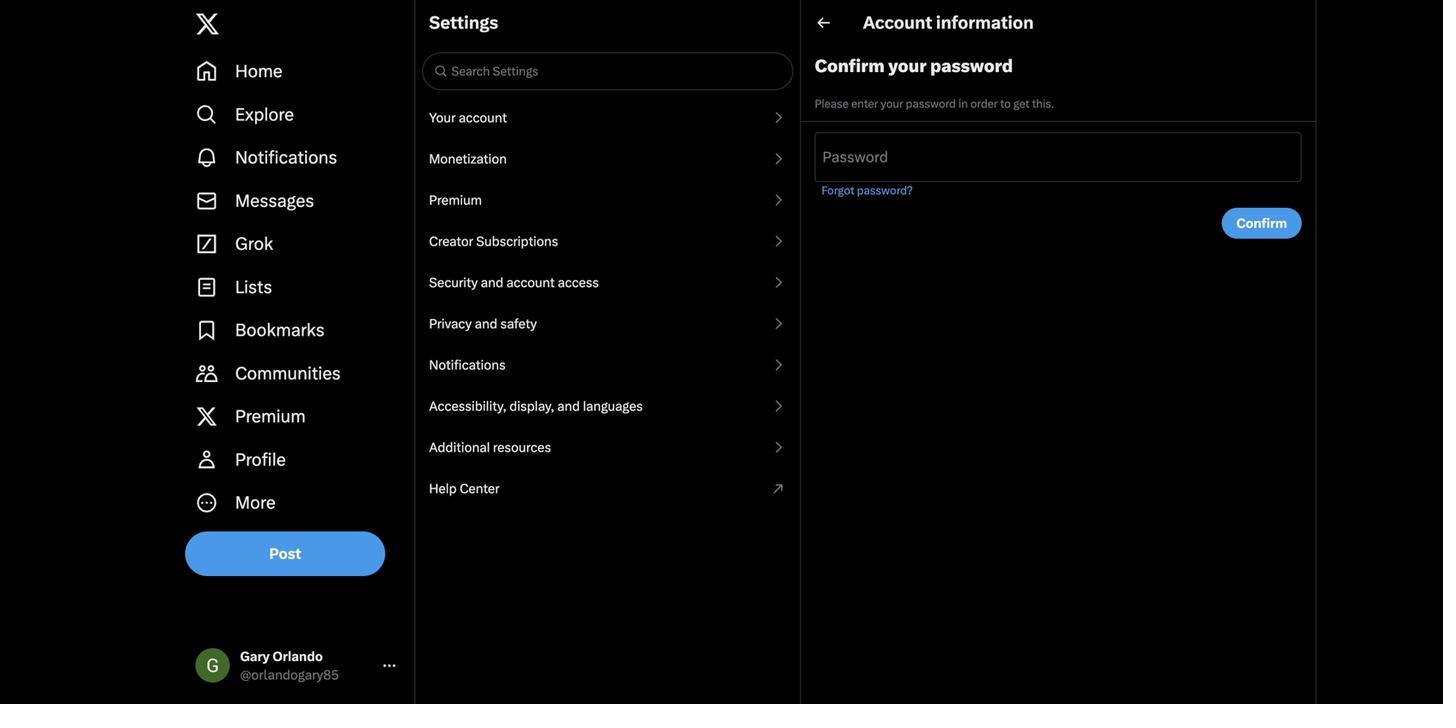 Task type: locate. For each thing, give the bounding box(es) containing it.
this.
[[1032, 97, 1054, 110]]

please enter your password in order to get this.
[[815, 97, 1054, 110]]

creator subscriptions link
[[415, 221, 800, 262]]

account
[[459, 110, 507, 125], [506, 275, 555, 290]]

0 vertical spatial account
[[459, 110, 507, 125]]

settings region
[[415, 0, 801, 704]]

0 horizontal spatial premium link
[[185, 395, 408, 438]]

1 horizontal spatial notifications
[[429, 357, 506, 373]]

orlando
[[273, 649, 323, 664]]

display,
[[510, 399, 554, 414]]

0 horizontal spatial premium
[[235, 406, 306, 427]]

messages
[[235, 191, 314, 211]]

account right the your
[[459, 110, 507, 125]]

home
[[235, 61, 283, 82]]

notifications
[[235, 147, 337, 168], [429, 357, 506, 373]]

1 horizontal spatial notifications link
[[415, 345, 800, 386]]

1 vertical spatial confirm
[[1237, 216, 1287, 231]]

and left the safety
[[475, 316, 497, 332]]

safety
[[500, 316, 537, 332]]

please
[[815, 97, 849, 110]]

gary
[[240, 649, 270, 664]]

premium link down communities
[[185, 395, 408, 438]]

get
[[1013, 97, 1030, 110]]

premium up creator
[[429, 192, 482, 208]]

0 horizontal spatial confirm
[[815, 56, 885, 76]]

password up in
[[930, 56, 1013, 76]]

premium
[[429, 192, 482, 208], [235, 406, 306, 427]]

1 horizontal spatial premium link
[[415, 180, 800, 221]]

0 horizontal spatial notifications link
[[185, 136, 408, 179]]

0 vertical spatial premium
[[429, 192, 482, 208]]

confirm inside "button"
[[1237, 216, 1287, 231]]

None password field
[[823, 157, 1294, 174]]

and inside "link"
[[475, 316, 497, 332]]

privacy
[[429, 316, 472, 332]]

forgot password? link
[[822, 184, 913, 197]]

password left in
[[906, 97, 956, 110]]

resources
[[493, 440, 551, 455]]

account up the safety
[[506, 275, 555, 290]]

your
[[429, 110, 456, 125]]

and right security
[[481, 275, 504, 290]]

notifications link
[[185, 136, 408, 179], [415, 345, 800, 386]]

explore
[[235, 104, 294, 125]]

access
[[558, 275, 599, 290]]

notifications link up messages
[[185, 136, 408, 179]]

subscriptions
[[476, 234, 558, 249]]

section details region
[[801, 0, 1317, 704]]

1 vertical spatial and
[[475, 316, 497, 332]]

monetization
[[429, 151, 507, 167]]

notifications up the accessibility,
[[429, 357, 506, 373]]

to
[[1000, 97, 1011, 110]]

0 vertical spatial premium link
[[415, 180, 800, 221]]

post link
[[185, 532, 385, 576]]

1 vertical spatial password
[[906, 97, 956, 110]]

1 vertical spatial premium link
[[185, 395, 408, 438]]

1 vertical spatial premium
[[235, 406, 306, 427]]

your
[[888, 56, 927, 76], [881, 97, 903, 110]]

settings
[[429, 12, 498, 33]]

and for privacy
[[475, 316, 497, 332]]

accessibility, display, and languages
[[429, 399, 643, 414]]

password
[[823, 149, 888, 166]]

1 horizontal spatial confirm
[[1237, 216, 1287, 231]]

notifications inside primary navigation
[[235, 147, 337, 168]]

0 horizontal spatial notifications
[[235, 147, 337, 168]]

center
[[460, 481, 500, 497]]

your down account
[[888, 56, 927, 76]]

0 vertical spatial and
[[481, 275, 504, 290]]

Search Settings search field
[[415, 46, 800, 97]]

more button
[[185, 482, 408, 525]]

premium link down your account link
[[415, 180, 800, 221]]

forgot
[[822, 184, 855, 197]]

accessibility, display, and languages link
[[415, 386, 800, 427]]

@orlandogary85
[[240, 668, 339, 683]]

tab list
[[415, 97, 800, 509]]

confirm
[[815, 56, 885, 76], [1237, 216, 1287, 231]]

1 vertical spatial notifications link
[[415, 345, 800, 386]]

none password field inside section details region
[[823, 157, 1294, 174]]

premium link
[[415, 180, 800, 221], [185, 395, 408, 438]]

help
[[429, 481, 457, 497]]

password
[[930, 56, 1013, 76], [906, 97, 956, 110]]

0 vertical spatial notifications
[[235, 147, 337, 168]]

and
[[481, 275, 504, 290], [475, 316, 497, 332], [557, 399, 580, 414]]

1 horizontal spatial premium
[[429, 192, 482, 208]]

languages
[[583, 399, 643, 414]]

confirm your password
[[815, 56, 1013, 76]]

1 vertical spatial notifications
[[429, 357, 506, 373]]

privacy and safety link
[[415, 303, 800, 345]]

premium inside primary navigation
[[235, 406, 306, 427]]

1 vertical spatial your
[[881, 97, 903, 110]]

tab list containing your account
[[415, 97, 800, 509]]

creator
[[429, 234, 473, 249]]

notifications link up languages
[[415, 345, 800, 386]]

notifications down explore link
[[235, 147, 337, 168]]

1 vertical spatial account
[[506, 275, 555, 290]]

premium inside 'settings' region
[[429, 192, 482, 208]]

your right enter
[[881, 97, 903, 110]]

monetization link
[[415, 138, 800, 180]]

0 vertical spatial your
[[888, 56, 927, 76]]

profile link
[[185, 438, 408, 482]]

notifications inside 'settings' region
[[429, 357, 506, 373]]

help center
[[429, 481, 500, 497]]

0 vertical spatial notifications link
[[185, 136, 408, 179]]

0 vertical spatial confirm
[[815, 56, 885, 76]]

enter
[[851, 97, 878, 110]]

premium up profile
[[235, 406, 306, 427]]

and right display,
[[557, 399, 580, 414]]



Task type: describe. For each thing, give the bounding box(es) containing it.
messages link
[[185, 179, 408, 223]]

security and account access
[[429, 275, 599, 290]]

home link
[[185, 50, 408, 93]]

your account
[[429, 110, 507, 125]]

communities link
[[185, 352, 408, 395]]

in
[[959, 97, 968, 110]]

tab list inside 'settings' region
[[415, 97, 800, 509]]

confirm for confirm your password
[[815, 56, 885, 76]]

profile
[[235, 450, 286, 470]]

account information
[[863, 12, 1034, 33]]

account
[[863, 12, 932, 33]]

primary navigation
[[185, 50, 408, 525]]

explore link
[[185, 93, 408, 136]]

more
[[235, 493, 276, 513]]

forgot password?
[[822, 184, 913, 197]]

2 vertical spatial and
[[557, 399, 580, 414]]

bookmarks link
[[185, 309, 408, 352]]

grok
[[235, 234, 273, 254]]

bookmarks
[[235, 320, 325, 341]]

additional resources
[[429, 440, 551, 455]]

privacy and safety
[[429, 316, 537, 332]]

lists link
[[185, 266, 408, 309]]

additional
[[429, 440, 490, 455]]

confirm for confirm
[[1237, 216, 1287, 231]]

grok link
[[185, 223, 408, 266]]

information
[[936, 12, 1034, 33]]

gary orlando @orlandogary85
[[240, 649, 339, 683]]

password?
[[857, 184, 913, 197]]

0 vertical spatial password
[[930, 56, 1013, 76]]

and for security
[[481, 275, 504, 290]]

additional resources link
[[415, 427, 800, 468]]

accessibility,
[[429, 399, 507, 414]]

security and account access link
[[415, 262, 800, 303]]

security
[[429, 275, 478, 290]]

order
[[971, 97, 998, 110]]

communities
[[235, 363, 341, 384]]

help center link
[[415, 468, 800, 509]]

creator subscriptions
[[429, 234, 558, 249]]

premium link inside 'settings' region
[[415, 180, 800, 221]]

lists
[[235, 277, 272, 298]]

Search query text field
[[448, 54, 792, 88]]

confirm button
[[1222, 208, 1302, 239]]

your account link
[[415, 97, 800, 138]]

post
[[269, 545, 301, 563]]



Task type: vqa. For each thing, say whether or not it's contained in the screenshot.
Premium link
yes



